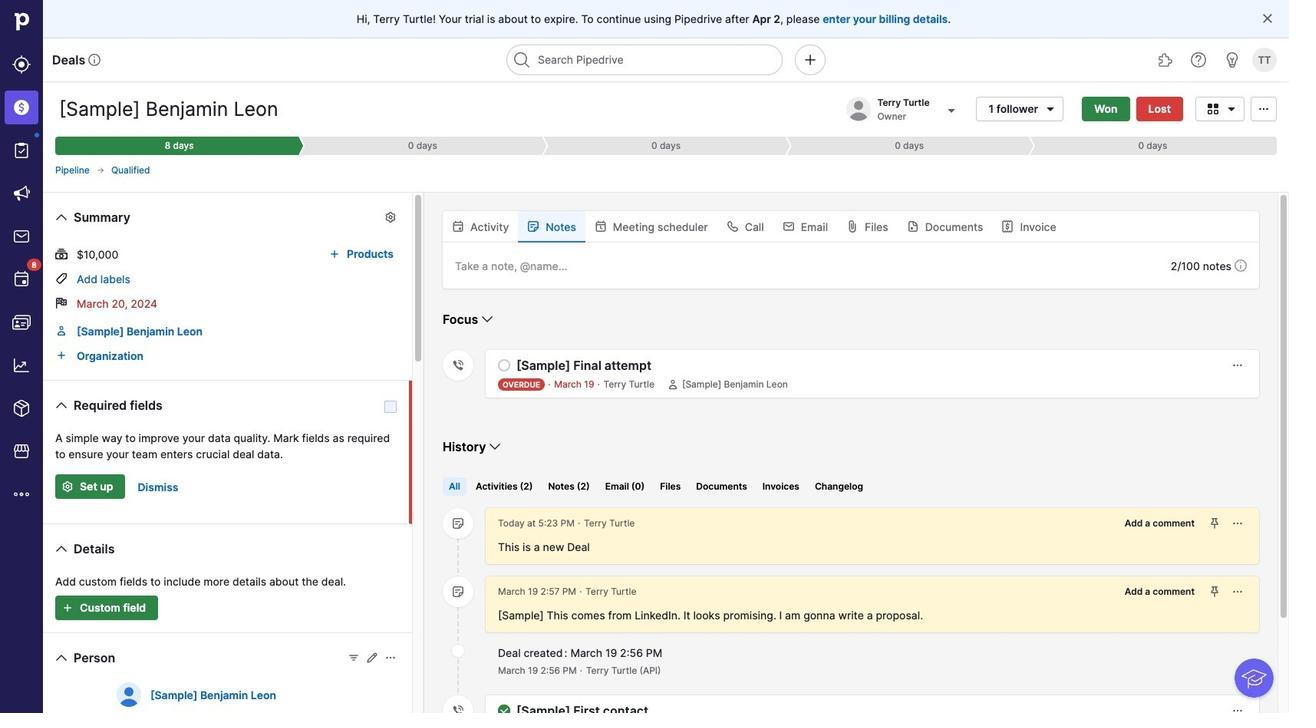 Task type: describe. For each thing, give the bounding box(es) containing it.
insights image
[[12, 356, 31, 375]]

[Sample] Benjamin Leon text field
[[55, 94, 311, 124]]

sales assistant image
[[1224, 51, 1242, 69]]

more image
[[12, 485, 31, 504]]

2 color primary inverted image from the top
[[58, 602, 77, 614]]

knowledge center bot, also known as kc bot is an onboarding assistant that allows you to see the list of onboarding items in one place for quick and easy reference. this improves your in-app experience. image
[[1235, 659, 1274, 698]]

2 more actions image from the top
[[1232, 517, 1244, 530]]

home image
[[10, 10, 33, 33]]

sales inbox image
[[12, 227, 31, 246]]

pin this note image
[[1209, 517, 1221, 530]]

color muted image
[[1235, 259, 1247, 272]]

info image
[[88, 54, 101, 66]]

1 color secondary image from the top
[[452, 517, 464, 530]]

1 color primary inverted image from the top
[[58, 481, 77, 493]]

marketplace image
[[12, 442, 31, 461]]

1 more actions image from the top
[[1232, 586, 1244, 598]]



Task type: locate. For each thing, give the bounding box(es) containing it.
1 vertical spatial color link image
[[55, 349, 68, 362]]

quick add image
[[801, 51, 820, 69]]

color undefined image up contacts image
[[12, 270, 31, 289]]

transfer ownership image
[[942, 101, 961, 119]]

2 color undefined image from the top
[[12, 270, 31, 289]]

1 vertical spatial color secondary image
[[452, 645, 464, 657]]

2 color secondary image from the top
[[452, 586, 464, 598]]

Search Pipedrive field
[[507, 45, 783, 75]]

1 vertical spatial color undefined image
[[12, 270, 31, 289]]

1 color secondary image from the top
[[452, 359, 464, 372]]

0 vertical spatial color primary inverted image
[[58, 481, 77, 493]]

quick help image
[[1190, 51, 1208, 69]]

color undefined image down the deals image
[[12, 141, 31, 160]]

3 color secondary image from the top
[[452, 705, 464, 713]]

menu item
[[0, 86, 43, 129]]

more actions image
[[1232, 586, 1244, 598], [1232, 705, 1244, 713]]

leads image
[[12, 55, 31, 74]]

more actions image down knowledge center bot, also known as kc bot is an onboarding assistant that allows you to see the list of onboarding items in one place for quick and easy reference. this improves your in-app experience. "image"
[[1232, 705, 1244, 713]]

menu
[[0, 0, 43, 713]]

0 vertical spatial color secondary image
[[452, 517, 464, 530]]

color link image right insights image
[[55, 349, 68, 362]]

2 color link image from the top
[[55, 349, 68, 362]]

products image
[[12, 399, 31, 418]]

2 color secondary image from the top
[[452, 645, 464, 657]]

0 vertical spatial more actions image
[[1232, 359, 1244, 372]]

2 vertical spatial color secondary image
[[452, 705, 464, 713]]

1 more actions image from the top
[[1232, 359, 1244, 372]]

color primary image
[[1223, 102, 1241, 115], [1255, 102, 1273, 115], [96, 166, 105, 175], [452, 220, 464, 233], [528, 220, 540, 233], [595, 220, 607, 233], [727, 220, 739, 233], [907, 220, 919, 233], [1002, 220, 1014, 233], [55, 248, 68, 260], [325, 248, 344, 260], [667, 378, 679, 391], [52, 396, 71, 414], [52, 649, 71, 667], [348, 652, 360, 664], [366, 652, 378, 664]]

1 color link image from the top
[[55, 325, 68, 337]]

1 vertical spatial color secondary image
[[452, 586, 464, 598]]

1 color undefined image from the top
[[12, 141, 31, 160]]

color undefined image
[[12, 141, 31, 160], [12, 270, 31, 289]]

1 vertical spatial more actions image
[[1232, 705, 1244, 713]]

0 vertical spatial color secondary image
[[452, 359, 464, 372]]

color secondary image
[[452, 359, 464, 372], [452, 586, 464, 598]]

more actions image right pin this note icon
[[1232, 586, 1244, 598]]

deals image
[[12, 98, 31, 117]]

color primary image
[[1262, 12, 1274, 25], [1042, 102, 1060, 115], [1204, 102, 1223, 115], [52, 208, 71, 226], [385, 211, 397, 223], [783, 220, 795, 233], [847, 220, 859, 233], [55, 272, 68, 285], [55, 297, 68, 309], [478, 310, 497, 329], [498, 359, 510, 372], [486, 438, 505, 456], [52, 540, 71, 558], [385, 652, 397, 664], [498, 705, 510, 713]]

0 vertical spatial color link image
[[55, 325, 68, 337]]

campaigns image
[[12, 184, 31, 203]]

color link image right contacts image
[[55, 325, 68, 337]]

1 vertical spatial more actions image
[[1232, 517, 1244, 530]]

1 vertical spatial color primary inverted image
[[58, 602, 77, 614]]

color primary inverted image
[[58, 481, 77, 493], [58, 602, 77, 614]]

0 vertical spatial more actions image
[[1232, 586, 1244, 598]]

contacts image
[[12, 313, 31, 332]]

more actions image
[[1232, 359, 1244, 372], [1232, 517, 1244, 530]]

2 more actions image from the top
[[1232, 705, 1244, 713]]

0 vertical spatial color undefined image
[[12, 141, 31, 160]]

pin this note image
[[1209, 586, 1221, 598]]

color link image
[[55, 325, 68, 337], [55, 349, 68, 362]]

color secondary image
[[452, 517, 464, 530], [452, 645, 464, 657], [452, 705, 464, 713]]



Task type: vqa. For each thing, say whether or not it's contained in the screenshot.
Search Pipedrive field
yes



